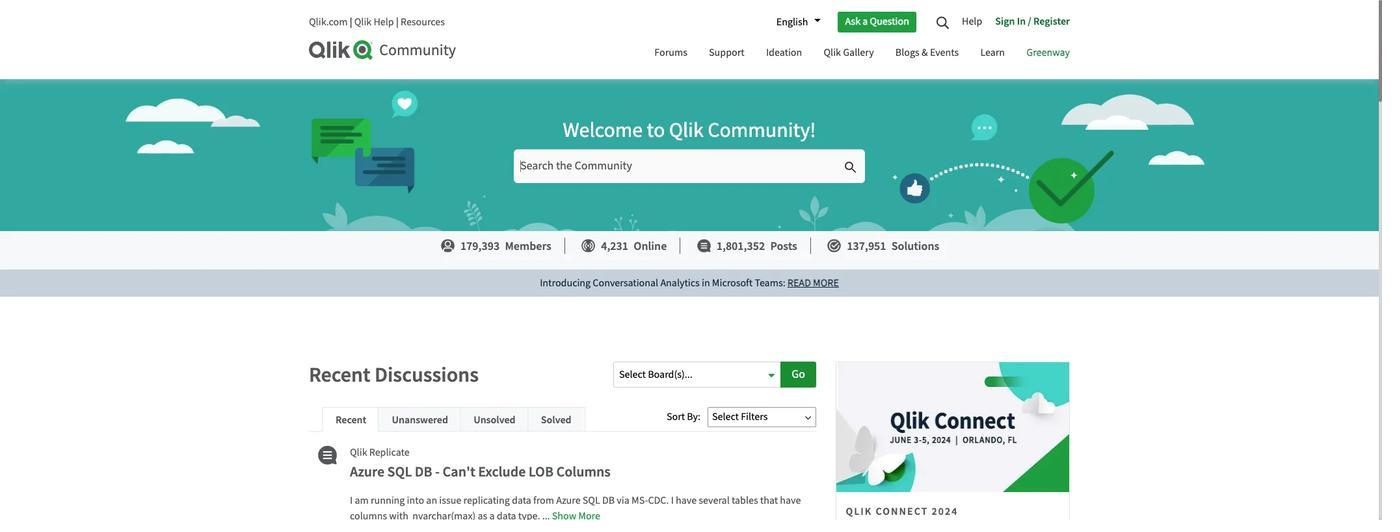 Task type: vqa. For each thing, say whether or not it's contained in the screenshot.
English button in the top of the page
yes



Task type: locate. For each thing, give the bounding box(es) containing it.
sign in / register
[[995, 14, 1070, 27]]

sql
[[387, 463, 412, 481], [583, 495, 600, 508]]

sort by:
[[667, 411, 700, 424]]

i
[[350, 495, 353, 508], [671, 495, 674, 508]]

issue
[[439, 495, 461, 508]]

menu bar containing forums
[[645, 34, 1080, 73]]

0 horizontal spatial i
[[350, 495, 353, 508]]

qlik inside qlik replicate azure sql db - can't exclude lob columns
[[350, 446, 367, 459]]

tab list containing recent
[[322, 407, 585, 432]]

0 horizontal spatial |
[[350, 16, 352, 29]]

sign in / register link
[[989, 10, 1070, 34]]

help left resources link
[[374, 16, 394, 29]]

azure right from
[[556, 495, 581, 508]]

i left am
[[350, 495, 353, 508]]

board(s)...
[[648, 368, 692, 381]]

a right the as
[[489, 510, 495, 521]]

forum image
[[313, 446, 339, 465]]

azure down qlik replicate link
[[350, 463, 384, 481]]

online
[[634, 238, 667, 253]]

0 horizontal spatial have
[[676, 495, 697, 508]]

4,231 online
[[601, 238, 667, 253]]

a
[[863, 15, 868, 28], [489, 510, 495, 521]]

1 vertical spatial db
[[602, 495, 615, 508]]

blogs & events
[[895, 46, 959, 59]]

qlik left gallery
[[824, 46, 841, 59]]

data
[[512, 495, 531, 508], [497, 510, 516, 521]]

1 horizontal spatial sql
[[583, 495, 600, 508]]

blogs & events button
[[886, 34, 969, 73]]

sort
[[667, 411, 685, 424]]

qlik image
[[309, 40, 374, 60]]

1,801,352
[[717, 238, 765, 253]]

ms-
[[632, 495, 648, 508]]

a right "ask"
[[863, 15, 868, 28]]

2 | from the left
[[396, 16, 399, 29]]

0 vertical spatial a
[[863, 15, 868, 28]]

qlik left connect
[[846, 505, 873, 518]]

recent up forum "image"
[[336, 413, 366, 426]]

1 | from the left
[[350, 16, 352, 29]]

an
[[426, 495, 437, 508]]

replicating
[[463, 495, 510, 508]]

solved link
[[541, 413, 571, 426]]

from
[[533, 495, 554, 508]]

azure
[[350, 463, 384, 481], [556, 495, 581, 508]]

nvarchar(max)
[[412, 510, 476, 521]]

|
[[350, 16, 352, 29], [396, 16, 399, 29]]

data left type.
[[497, 510, 516, 521]]

0 vertical spatial db
[[415, 463, 432, 481]]

0 vertical spatial data
[[512, 495, 531, 508]]

db left via
[[602, 495, 615, 508]]

recent up recent link
[[309, 362, 370, 388]]

1 horizontal spatial db
[[602, 495, 615, 508]]

help left sign
[[962, 15, 982, 28]]

0 vertical spatial sql
[[387, 463, 412, 481]]

db left -
[[415, 463, 432, 481]]

read
[[787, 277, 811, 290]]

sql down replicate
[[387, 463, 412, 481]]

179,393 members
[[460, 238, 551, 253]]

0 horizontal spatial help
[[374, 16, 394, 29]]

azure inside i am running into an issue replicating data from azure sql db via ms-cdc. i have several tables that have columns with  nvarchar(max) as a data type. ...
[[556, 495, 581, 508]]

ideation button
[[756, 34, 812, 73]]

recent
[[309, 362, 370, 388], [336, 413, 366, 426]]

0 vertical spatial azure
[[350, 463, 384, 481]]

a inside i am running into an issue replicating data from azure sql db via ms-cdc. i have several tables that have columns with  nvarchar(max) as a data type. ...
[[489, 510, 495, 521]]

forums
[[654, 46, 687, 59]]

1 horizontal spatial i
[[671, 495, 674, 508]]

menu bar
[[645, 34, 1080, 73]]

english
[[776, 16, 808, 29]]

qlik help link
[[354, 16, 394, 29]]

2 have from the left
[[780, 495, 801, 508]]

help
[[962, 15, 982, 28], [374, 16, 394, 29]]

qlik.com | qlik help | resources
[[309, 16, 445, 29]]

1 vertical spatial azure
[[556, 495, 581, 508]]

solved
[[541, 413, 571, 426]]

0 horizontal spatial azure
[[350, 463, 384, 481]]

i right cdc.
[[671, 495, 674, 508]]

introducing conversational analytics in microsoft teams: read more
[[540, 277, 839, 290]]

recent link
[[336, 413, 366, 426]]

have right that
[[780, 495, 801, 508]]

qlik connect image
[[836, 363, 1069, 493]]

sql down columns
[[583, 495, 600, 508]]

have right cdc.
[[676, 495, 697, 508]]

in
[[1017, 14, 1026, 27]]

welcome
[[563, 117, 643, 144]]

ask a question
[[845, 15, 909, 28]]

discussions
[[375, 362, 479, 388]]

as
[[478, 510, 487, 521]]

introducing
[[540, 277, 591, 290]]

1 horizontal spatial have
[[780, 495, 801, 508]]

db
[[415, 463, 432, 481], [602, 495, 615, 508]]

0 vertical spatial recent
[[309, 362, 370, 388]]

unanswered
[[392, 413, 448, 426]]

support
[[709, 46, 744, 59]]

greenway link
[[1017, 34, 1080, 73]]

qlik connect 2024
[[846, 505, 959, 518]]

1 horizontal spatial help
[[962, 15, 982, 28]]

| right qlik help link
[[396, 16, 399, 29]]

| right qlik.com link
[[350, 16, 352, 29]]

0 horizontal spatial a
[[489, 510, 495, 521]]

1 horizontal spatial |
[[396, 16, 399, 29]]

1 vertical spatial sql
[[583, 495, 600, 508]]

register
[[1033, 14, 1070, 27]]

db inside i am running into an issue replicating data from azure sql db via ms-cdc. i have several tables that have columns with  nvarchar(max) as a data type. ...
[[602, 495, 615, 508]]

recent discussions
[[309, 362, 479, 388]]

cdc.
[[648, 495, 669, 508]]

qlik left replicate
[[350, 446, 367, 459]]

tab list
[[322, 407, 585, 432]]

azure inside qlik replicate azure sql db - can't exclude lob columns
[[350, 463, 384, 481]]

0 horizontal spatial sql
[[387, 463, 412, 481]]

qlik inside menu bar
[[824, 46, 841, 59]]

select board(s)... button
[[614, 363, 775, 387]]

to
[[647, 117, 665, 144]]

0 horizontal spatial db
[[415, 463, 432, 481]]

db inside qlik replicate azure sql db - can't exclude lob columns
[[415, 463, 432, 481]]

&
[[922, 46, 928, 59]]

recent inside tab list
[[336, 413, 366, 426]]

resources
[[401, 16, 445, 29]]

1 vertical spatial recent
[[336, 413, 366, 426]]

qlik
[[354, 16, 372, 29], [824, 46, 841, 59], [669, 117, 704, 144], [350, 446, 367, 459], [846, 505, 873, 518]]

1 horizontal spatial azure
[[556, 495, 581, 508]]

data up type.
[[512, 495, 531, 508]]

1 vertical spatial a
[[489, 510, 495, 521]]



Task type: describe. For each thing, give the bounding box(es) containing it.
teams:
[[755, 277, 785, 290]]

sign
[[995, 14, 1015, 27]]

qlik gallery
[[824, 46, 874, 59]]

learn button
[[971, 34, 1015, 73]]

qlik replicate link
[[350, 446, 409, 460]]

ideation
[[766, 46, 802, 59]]

more
[[813, 277, 839, 290]]

into
[[407, 495, 424, 508]]

1 vertical spatial data
[[497, 510, 516, 521]]

welcome to qlik community!
[[563, 117, 816, 144]]

unsolved link
[[474, 413, 515, 426]]

help inside help 'link'
[[962, 15, 982, 28]]

qlik gallery link
[[814, 34, 884, 73]]

select board(s)...
[[619, 368, 692, 381]]

columns
[[350, 510, 387, 521]]

members
[[505, 238, 551, 253]]

qlik replicate azure sql db - can't exclude lob columns
[[350, 446, 611, 481]]

azure sql db - can't exclude lob columns link
[[350, 463, 816, 481]]

lob
[[529, 463, 554, 481]]

microsoft
[[712, 277, 753, 290]]

sql inside i am running into an issue replicating data from azure sql db via ms-cdc. i have several tables that have columns with  nvarchar(max) as a data type. ...
[[583, 495, 600, 508]]

ask
[[845, 15, 860, 28]]

resources link
[[401, 16, 445, 29]]

recent for recent discussions
[[309, 362, 370, 388]]

qlik.com
[[309, 16, 348, 29]]

go button
[[781, 362, 816, 388]]

...
[[542, 510, 550, 521]]

4,231
[[601, 238, 628, 253]]

1,801,352 posts
[[717, 238, 797, 253]]

137,951
[[847, 238, 886, 253]]

/
[[1028, 14, 1031, 27]]

1 horizontal spatial a
[[863, 15, 868, 28]]

that
[[760, 495, 778, 508]]

connect
[[876, 505, 929, 518]]

learn
[[980, 46, 1005, 59]]

137,951 solutions
[[847, 238, 939, 253]]

-
[[435, 463, 440, 481]]

several
[[699, 495, 730, 508]]

replicate
[[369, 446, 409, 459]]

179,393
[[460, 238, 500, 253]]

1 have from the left
[[676, 495, 697, 508]]

ask a question link
[[838, 12, 916, 32]]

go
[[792, 367, 805, 382]]

solutions
[[892, 238, 939, 253]]

recent for recent link
[[336, 413, 366, 426]]

by:
[[687, 411, 700, 424]]

type.
[[518, 510, 540, 521]]

via
[[617, 495, 629, 508]]

can't
[[443, 463, 475, 481]]

qlik.com link
[[309, 16, 348, 29]]

in
[[702, 277, 710, 290]]

read more link
[[787, 277, 839, 290]]

qlik for qlik gallery
[[824, 46, 841, 59]]

unsolved
[[474, 413, 515, 426]]

gallery
[[843, 46, 874, 59]]

community!
[[708, 117, 816, 144]]

sql inside qlik replicate azure sql db - can't exclude lob columns
[[387, 463, 412, 481]]

unanswered link
[[392, 413, 448, 426]]

blogs
[[895, 46, 919, 59]]

i am running into an issue replicating data from azure sql db via ms-cdc. i have several tables that have columns with  nvarchar(max) as a data type. ...
[[350, 495, 801, 521]]

1 i from the left
[[350, 495, 353, 508]]

columns
[[556, 463, 611, 481]]

qlik for qlik replicate azure sql db - can't exclude lob columns
[[350, 446, 367, 459]]

2024
[[932, 505, 959, 518]]

am
[[355, 495, 369, 508]]

english button
[[770, 11, 821, 33]]

question
[[870, 15, 909, 28]]

select
[[619, 368, 646, 381]]

qlik for qlik connect 2024
[[846, 505, 873, 518]]

qlik right qlik.com
[[354, 16, 372, 29]]

2 i from the left
[[671, 495, 674, 508]]

help link
[[962, 10, 989, 34]]

forums button
[[645, 34, 697, 73]]

running
[[371, 495, 405, 508]]

analytics
[[660, 277, 700, 290]]

tables
[[732, 495, 758, 508]]

qlik right to
[[669, 117, 704, 144]]

exclude
[[478, 463, 526, 481]]

community
[[379, 40, 456, 60]]

community link
[[309, 40, 632, 60]]

greenway
[[1026, 46, 1070, 59]]



